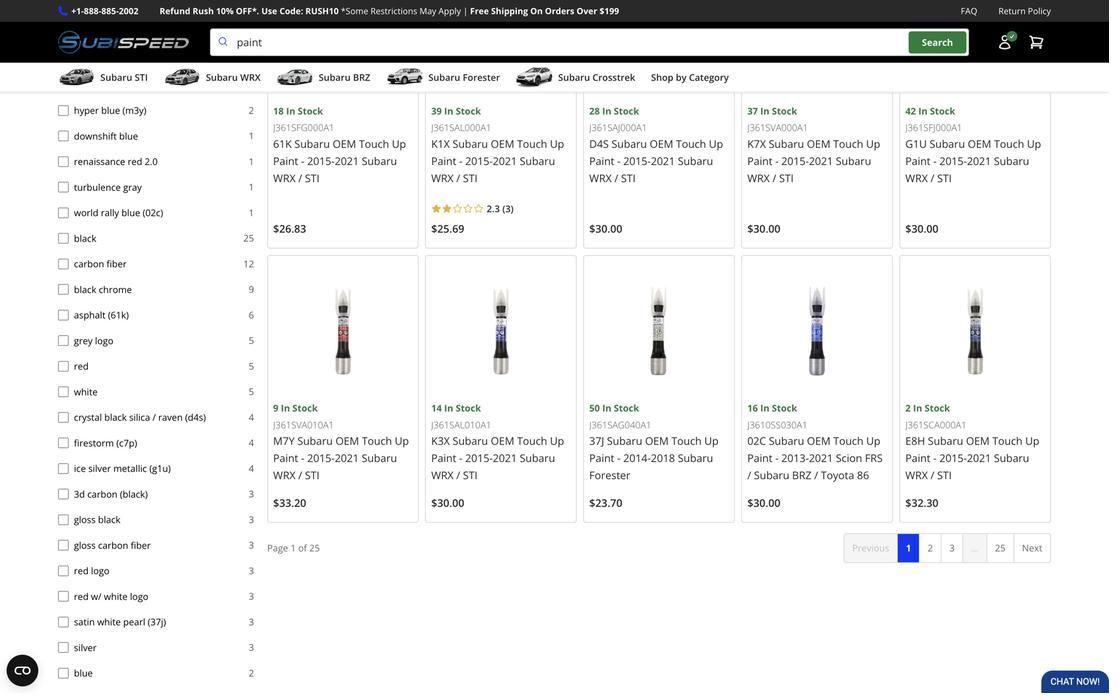 Task type: vqa. For each thing, say whether or not it's contained in the screenshot.


Task type: locate. For each thing, give the bounding box(es) containing it.
2021
[[335, 154, 359, 168], [493, 154, 517, 168], [809, 154, 833, 168], [651, 154, 675, 168], [967, 154, 992, 168], [335, 451, 359, 465], [493, 451, 517, 465], [809, 451, 833, 465], [967, 451, 992, 465]]

category
[[689, 71, 729, 84]]

stock for 37j
[[614, 402, 639, 414]]

wrx down k3x
[[431, 468, 454, 482]]

silica for blue
[[125, 2, 146, 14]]

asphalt (61k)
[[74, 309, 129, 321]]

silver down 2002
[[108, 27, 131, 40]]

0 vertical spatial 4
[[249, 411, 254, 424]]

paint for k3x
[[431, 451, 457, 465]]

2021 for m7y
[[335, 451, 359, 465]]

up for 61k subaru oem touch up paint - 2015-2021 subaru wrx / sti
[[392, 137, 406, 151]]

3
[[249, 53, 254, 65], [249, 78, 254, 91], [506, 202, 511, 215], [249, 488, 254, 500], [249, 513, 254, 526], [249, 539, 254, 552], [950, 542, 955, 554], [249, 565, 254, 577], [249, 590, 254, 603], [249, 616, 254, 628], [249, 641, 254, 654]]

2015- inside 28 in stock j361saj000a1 d4s subaru oem touch up paint - 2015-2021 subaru wrx / sti
[[624, 154, 651, 168]]

1 horizontal spatial fiber
[[131, 539, 151, 552]]

0 vertical spatial fiber
[[107, 258, 127, 270]]

- for k1x
[[459, 154, 463, 168]]

ice silver metallic (g1u)
[[74, 462, 171, 475]]

search button
[[909, 31, 967, 53]]

- inside 2 in stock j361sca000a1 e8h subaru oem touch up paint - 2015-2021 subaru wrx / sti
[[934, 451, 937, 465]]

1 vertical spatial silver
[[88, 462, 111, 475]]

sti for g1u subaru oem touch up paint - 2015-2021 subaru wrx / sti
[[938, 171, 952, 185]]

paint inside 42 in stock j361sfj000a1 g1u subaru oem touch up paint - 2015-2021 subaru wrx / sti
[[906, 154, 931, 168]]

oem inside 42 in stock j361sfj000a1 g1u subaru oem touch up paint - 2015-2021 subaru wrx / sti
[[968, 137, 992, 151]]

2021 for d4s
[[651, 154, 675, 168]]

2 vertical spatial silver
[[74, 641, 97, 654]]

oem inside 18 in stock j361sfg000a1 61k subaru oem touch up paint - 2015-2021 subaru wrx / sti
[[333, 137, 356, 151]]

61k subaru oem touch up paint - 2015-2021 subaru wrx / sti image
[[273, 0, 413, 104]]

paint for k1x
[[431, 154, 457, 168]]

2021 inside 16 in stock j3610ss030a1 02c subaru oem touch up paint - 2013-2021 scion frs / subaru brz / toyota 86
[[809, 451, 833, 465]]

/ inside the 14 in stock j361sal010a1 k3x subaru oem touch up paint - 2015-2021 subaru wrx / sti
[[457, 468, 460, 482]]

up inside 50 in stock j361sag040a1 37j subaru oem touch up paint - 2014-2018 subaru forester
[[705, 434, 719, 448]]

2021 for 02c
[[809, 451, 833, 465]]

up for e8h subaru oem touch up paint - 2015-2021 subaru wrx / sti
[[1026, 434, 1040, 448]]

touch inside 28 in stock j361saj000a1 d4s subaru oem touch up paint - 2015-2021 subaru wrx / sti
[[676, 137, 706, 151]]

subaru forester button
[[386, 65, 500, 92]]

0 vertical spatial gloss
[[74, 513, 96, 526]]

on
[[530, 5, 543, 17]]

forester
[[463, 71, 500, 84], [590, 468, 631, 482]]

gloss black button
[[58, 515, 69, 525]]

2 horizontal spatial 25
[[995, 542, 1006, 554]]

touch for 61k subaru oem touch up paint - 2015-2021 subaru wrx / sti
[[359, 137, 389, 151]]

- inside 39 in stock j361sal000a1 k1x subaru oem touch up paint - 2015-2021 subaru wrx / sti
[[459, 154, 463, 168]]

frs
[[865, 451, 883, 465]]

1 vertical spatial silica
[[129, 411, 150, 424]]

oem right 'g1u'
[[968, 137, 992, 151]]

0 vertical spatial logo
[[95, 334, 113, 347]]

- inside 37 in stock j361sva000a1 k7x subaru oem touch up paint - 2015-2021 subaru wrx / sti
[[776, 154, 779, 168]]

2 satin from the top
[[74, 616, 95, 628]]

1 vertical spatial satin
[[74, 616, 95, 628]]

subaru sti
[[100, 71, 148, 84]]

2021 inside the 14 in stock j361sal010a1 k3x subaru oem touch up paint - 2015-2021 subaru wrx / sti
[[493, 451, 517, 465]]

up inside 42 in stock j361sfj000a1 g1u subaru oem touch up paint - 2015-2021 subaru wrx / sti
[[1027, 137, 1042, 151]]

forester inside 50 in stock j361sag040a1 37j subaru oem touch up paint - 2014-2018 subaru forester
[[590, 468, 631, 482]]

stock up j361sca000a1
[[925, 402, 950, 414]]

paint inside 16 in stock j3610ss030a1 02c subaru oem touch up paint - 2013-2021 scion frs / subaru brz / toyota 86
[[748, 451, 773, 465]]

(
[[503, 202, 506, 215]]

oem right m7y
[[336, 434, 359, 448]]

silver right silver button
[[74, 641, 97, 654]]

pure red (m7y) button
[[58, 54, 69, 65]]

wrx left a subaru brz thumbnail image
[[240, 71, 261, 84]]

stock inside 2 in stock j361sca000a1 e8h subaru oem touch up paint - 2015-2021 subaru wrx / sti
[[925, 402, 950, 414]]

black right black chrome button
[[74, 283, 96, 296]]

sti inside 28 in stock j361saj000a1 d4s subaru oem touch up paint - 2015-2021 subaru wrx / sti
[[621, 171, 636, 185]]

1 horizontal spatial brz
[[792, 468, 812, 482]]

- inside the 14 in stock j361sal010a1 k3x subaru oem touch up paint - 2015-2021 subaru wrx / sti
[[459, 451, 463, 465]]

- inside the 9 in stock j361sva010a1 m7y subaru oem touch up paint - 2015-2021 subaru wrx / sti
[[301, 451, 305, 465]]

silica up (c7p)
[[129, 411, 150, 424]]

- down j361sva000a1
[[776, 154, 779, 168]]

shop by category
[[651, 71, 729, 84]]

wrx up the $32.30 on the bottom of page
[[906, 468, 928, 482]]

satin white pearl (37j) button
[[58, 617, 69, 628]]

(37j)
[[194, 78, 213, 91], [148, 616, 166, 628]]

0 horizontal spatial forester
[[463, 71, 500, 84]]

touch inside 18 in stock j361sfg000a1 61k subaru oem touch up paint - 2015-2021 subaru wrx / sti
[[359, 137, 389, 151]]

blue for hyper
[[101, 104, 120, 117]]

2015- down j361sva000a1
[[782, 154, 809, 168]]

(02c)
[[143, 206, 163, 219]]

red w/ white logo button
[[58, 591, 69, 602]]

2 4 from the top
[[249, 437, 254, 449]]

oem for k7x
[[807, 137, 831, 151]]

j361saj000a1
[[590, 121, 647, 134]]

sti for e8h subaru oem touch up paint - 2015-2021 subaru wrx / sti
[[938, 468, 952, 482]]

in right 37
[[761, 105, 770, 117]]

in right 50
[[603, 402, 612, 414]]

paint for d4s
[[590, 154, 615, 168]]

logo right the grey
[[95, 334, 113, 347]]

scion
[[836, 451, 863, 465]]

turbulence
[[74, 181, 121, 193]]

turbulence gray
[[74, 181, 142, 193]]

logo
[[95, 334, 113, 347], [91, 565, 109, 577], [130, 590, 148, 603]]

touch for g1u subaru oem touch up paint - 2015-2021 subaru wrx / sti
[[994, 137, 1025, 151]]

crystal black silica / raven  (d4s) button
[[58, 412, 69, 423]]

fiber up chrome
[[107, 258, 127, 270]]

/ left the 'whiteout'
[[148, 78, 151, 91]]

k1x
[[431, 137, 450, 151]]

paint down m7y
[[273, 451, 298, 465]]

wrx inside 18 in stock j361sfg000a1 61k subaru oem touch up paint - 2015-2021 subaru wrx / sti
[[273, 171, 296, 185]]

carbon right the 3d at bottom
[[87, 488, 118, 500]]

silver right ice
[[88, 462, 111, 475]]

28 in stock j361saj000a1 d4s subaru oem touch up paint - 2015-2021 subaru wrx / sti
[[590, 105, 723, 185]]

stock up j361saj000a1
[[614, 105, 639, 117]]

37j
[[590, 434, 604, 448]]

/ inside 42 in stock j361sfj000a1 g1u subaru oem touch up paint - 2015-2021 subaru wrx / sti
[[931, 171, 935, 185]]

0 vertical spatial brz
[[353, 71, 370, 84]]

2015- down "j361sfj000a1"
[[940, 154, 967, 168]]

2015- inside the 14 in stock j361sal010a1 k3x subaru oem touch up paint - 2015-2021 subaru wrx / sti
[[465, 451, 493, 465]]

2021 for k1x
[[493, 154, 517, 168]]

5 for grey logo
[[249, 334, 254, 347]]

oem inside 2 in stock j361sca000a1 e8h subaru oem touch up paint - 2015-2021 subaru wrx / sti
[[966, 434, 990, 448]]

subaru inside "subaru brz" dropdown button
[[319, 71, 351, 84]]

2021 inside 42 in stock j361sfj000a1 g1u subaru oem touch up paint - 2015-2021 subaru wrx / sti
[[967, 154, 992, 168]]

wrx down k1x
[[431, 171, 454, 185]]

stock up j361sal010a1
[[456, 402, 481, 414]]

0 vertical spatial silica
[[125, 2, 146, 14]]

oem inside 28 in stock j361saj000a1 d4s subaru oem touch up paint - 2015-2021 subaru wrx / sti
[[650, 137, 674, 151]]

in inside 37 in stock j361sva000a1 k7x subaru oem touch up paint - 2015-2021 subaru wrx / sti
[[761, 105, 770, 117]]

gloss
[[74, 513, 96, 526], [74, 539, 96, 552]]

touch inside 39 in stock j361sal000a1 k1x subaru oem touch up paint - 2015-2021 subaru wrx / sti
[[517, 137, 547, 151]]

renaissance red 2.0
[[74, 155, 158, 168]]

$30.00 for g1u subaru oem touch up paint - 2015-2021 subaru wrx / sti
[[906, 222, 939, 236]]

wrx inside 42 in stock j361sfj000a1 g1u subaru oem touch up paint - 2015-2021 subaru wrx / sti
[[906, 171, 928, 185]]

touch inside 16 in stock j3610ss030a1 02c subaru oem touch up paint - 2013-2021 scion frs / subaru brz / toyota 86
[[834, 434, 864, 448]]

wrx up $33.20
[[273, 468, 296, 482]]

oem for 61k
[[333, 137, 356, 151]]

- inside 16 in stock j3610ss030a1 02c subaru oem touch up paint - 2013-2021 scion frs / subaru brz / toyota 86
[[776, 451, 779, 465]]

j361sfg000a1
[[273, 121, 334, 134]]

touch inside 2 in stock j361sca000a1 e8h subaru oem touch up paint - 2015-2021 subaru wrx / sti
[[993, 434, 1023, 448]]

oem inside 50 in stock j361sag040a1 37j subaru oem touch up paint - 2014-2018 subaru forester
[[645, 434, 669, 448]]

25
[[244, 232, 254, 244], [309, 542, 320, 554], [995, 542, 1006, 554]]

2015- for m7y
[[307, 451, 335, 465]]

1 horizontal spatial (37j)
[[194, 78, 213, 91]]

touch for k1x subaru oem touch up paint - 2015-2021 subaru wrx / sti
[[517, 137, 547, 151]]

touch for e8h subaru oem touch up paint - 2015-2021 subaru wrx / sti
[[993, 434, 1023, 448]]

oem for m7y
[[336, 434, 359, 448]]

1 vertical spatial logo
[[91, 565, 109, 577]]

- inside 42 in stock j361sfj000a1 g1u subaru oem touch up paint - 2015-2021 subaru wrx / sti
[[934, 154, 937, 168]]

paint inside 37 in stock j361sva000a1 k7x subaru oem touch up paint - 2015-2021 subaru wrx / sti
[[748, 154, 773, 168]]

gray
[[123, 181, 142, 193]]

up for 02c subaru oem touch up paint - 2013-2021 scion frs / subaru brz / toyota 86
[[867, 434, 881, 448]]

/ left argento
[[169, 27, 173, 40]]

2 inside 2 in stock j361sca000a1 e8h subaru oem touch up paint - 2015-2021 subaru wrx / sti
[[906, 402, 911, 414]]

world
[[74, 206, 98, 219]]

next button
[[1014, 534, 1051, 563]]

oem inside 37 in stock j361sva000a1 k7x subaru oem touch up paint - 2015-2021 subaru wrx / sti
[[807, 137, 831, 151]]

18 in stock j361sfg000a1 61k subaru oem touch up paint - 2015-2021 subaru wrx / sti
[[273, 105, 406, 185]]

silver for ice
[[88, 462, 111, 475]]

sti inside 37 in stock j361sva000a1 k7x subaru oem touch up paint - 2015-2021 subaru wrx / sti
[[779, 171, 794, 185]]

paint down 02c
[[748, 451, 773, 465]]

3 4 from the top
[[249, 462, 254, 475]]

paint down k1x
[[431, 154, 457, 168]]

sti inside dropdown button
[[135, 71, 148, 84]]

wrx inside 39 in stock j361sal000a1 k1x subaru oem touch up paint - 2015-2021 subaru wrx / sti
[[431, 171, 454, 185]]

- for k7x
[[776, 154, 779, 168]]

paint down "k7x"
[[748, 154, 773, 168]]

j361sal000a1
[[431, 121, 492, 134]]

sti inside 42 in stock j361sfj000a1 g1u subaru oem touch up paint - 2015-2021 subaru wrx / sti
[[938, 171, 952, 185]]

in for d4s
[[603, 105, 612, 117]]

ice silver metallic (g1u) button
[[58, 463, 69, 474]]

1 5 from the top
[[249, 27, 254, 40]]

0 vertical spatial 9
[[249, 283, 254, 296]]

stock for d4s
[[614, 105, 639, 117]]

in for 37j
[[603, 402, 612, 414]]

wrx inside 28 in stock j361saj000a1 d4s subaru oem touch up paint - 2015-2021 subaru wrx / sti
[[590, 171, 612, 185]]

silver button
[[58, 643, 69, 653]]

0 vertical spatial pearl
[[123, 78, 145, 91]]

stock inside 39 in stock j361sal000a1 k1x subaru oem touch up paint - 2015-2021 subaru wrx / sti
[[456, 105, 481, 117]]

fiber
[[107, 258, 127, 270], [131, 539, 151, 552]]

in right 16
[[761, 402, 770, 414]]

0 vertical spatial metallic
[[133, 27, 167, 40]]

ellipses image
[[963, 534, 988, 563]]

39
[[431, 105, 442, 117]]

a subaru crosstrek thumbnail image image
[[516, 67, 553, 87]]

metallic down (c7p)
[[113, 462, 147, 475]]

g1u
[[906, 137, 927, 151]]

3 5 from the top
[[249, 360, 254, 372]]

1
[[249, 130, 254, 142], [249, 155, 254, 168], [249, 181, 254, 193], [249, 206, 254, 219], [291, 542, 296, 554], [906, 542, 912, 554]]

sti inside 2 in stock j361sca000a1 e8h subaru oem touch up paint - 2015-2021 subaru wrx / sti
[[938, 468, 952, 482]]

forester left a subaru crosstrek thumbnail image
[[463, 71, 500, 84]]

grey logo button
[[58, 335, 69, 346]]

2021 inside the 9 in stock j361sva010a1 m7y subaru oem touch up paint - 2015-2021 subaru wrx / sti
[[335, 451, 359, 465]]

firestorm
[[74, 437, 114, 449]]

1 horizontal spatial 9
[[273, 402, 279, 414]]

gloss for gloss carbon fiber
[[74, 539, 96, 552]]

0 horizontal spatial (37j)
[[148, 616, 166, 628]]

e8h subaru oem touch up paint - 2015-2021 subaru wrx / sti image
[[906, 261, 1045, 401]]

touch inside 42 in stock j361sfj000a1 g1u subaru oem touch up paint - 2015-2021 subaru wrx / sti
[[994, 137, 1025, 151]]

pearl up (m3y)
[[123, 78, 145, 91]]

paint inside the 9 in stock j361sva010a1 m7y subaru oem touch up paint - 2015-2021 subaru wrx / sti
[[273, 451, 298, 465]]

up for 37j subaru oem touch up paint - 2014-2018 subaru forester
[[705, 434, 719, 448]]

3 for red w/ white logo
[[249, 590, 254, 603]]

25 right ...
[[995, 542, 1006, 554]]

wrx inside 37 in stock j361sva000a1 k7x subaru oem touch up paint - 2015-2021 subaru wrx / sti
[[748, 171, 770, 185]]

blue
[[103, 2, 122, 14], [101, 104, 120, 117], [119, 130, 138, 142], [121, 206, 140, 219], [74, 667, 93, 680]]

blue down (m3y)
[[119, 130, 138, 142]]

stock
[[298, 105, 323, 117], [456, 105, 481, 117], [772, 105, 798, 117], [614, 105, 639, 117], [930, 105, 956, 117], [293, 402, 318, 414], [456, 402, 481, 414], [772, 402, 798, 414], [614, 402, 639, 414], [925, 402, 950, 414]]

carbon
[[74, 258, 104, 270], [87, 488, 118, 500], [98, 539, 128, 552]]

in inside 39 in stock j361sal000a1 k1x subaru oem touch up paint - 2015-2021 subaru wrx / sti
[[444, 105, 454, 117]]

0 vertical spatial silver
[[108, 27, 131, 40]]

-
[[301, 154, 305, 168], [459, 154, 463, 168], [776, 154, 779, 168], [617, 154, 621, 168], [934, 154, 937, 168], [301, 451, 305, 465], [459, 451, 463, 465], [776, 451, 779, 465], [617, 451, 621, 465], [934, 451, 937, 465]]

a subaru brz thumbnail image image
[[277, 67, 314, 87]]

stock inside 18 in stock j361sfg000a1 61k subaru oem touch up paint - 2015-2021 subaru wrx / sti
[[298, 105, 323, 117]]

d4s subaru oem touch up paint - 2015-2021 subaru wrx / sti image
[[590, 0, 729, 104]]

1 satin from the top
[[74, 78, 95, 91]]

shop
[[651, 71, 674, 84]]

hyper blue (m3y) button
[[58, 105, 69, 116]]

0 horizontal spatial fiber
[[107, 258, 127, 270]]

oem inside the 14 in stock j361sal010a1 k3x subaru oem touch up paint - 2015-2021 subaru wrx / sti
[[491, 434, 515, 448]]

1 vertical spatial pearl
[[123, 616, 145, 628]]

oem down j361sva000a1
[[807, 137, 831, 151]]

metallic for /
[[133, 27, 167, 40]]

up inside 18 in stock j361sfg000a1 61k subaru oem touch up paint - 2015-2021 subaru wrx / sti
[[392, 137, 406, 151]]

paint for g1u
[[906, 154, 931, 168]]

crystal
[[74, 411, 102, 424]]

885-
[[101, 5, 119, 17]]

up for g1u subaru oem touch up paint - 2015-2021 subaru wrx / sti
[[1027, 137, 1042, 151]]

0 horizontal spatial brz
[[353, 71, 370, 84]]

2021 inside 39 in stock j361sal000a1 k1x subaru oem touch up paint - 2015-2021 subaru wrx / sti
[[493, 154, 517, 168]]

37 in stock j361sva000a1 k7x subaru oem touch up paint - 2015-2021 subaru wrx / sti
[[748, 105, 881, 185]]

blue left (m3y)
[[101, 104, 120, 117]]

2015- down j361saj000a1
[[624, 154, 651, 168]]

in right the 14
[[444, 402, 454, 414]]

blue for downshift
[[119, 130, 138, 142]]

red right red button
[[74, 360, 89, 372]]

carbon fiber button
[[58, 259, 69, 269]]

stock up j361sva000a1
[[772, 105, 798, 117]]

9 up the 6
[[249, 283, 254, 296]]

up inside the 14 in stock j361sal010a1 k3x subaru oem touch up paint - 2015-2021 subaru wrx / sti
[[550, 434, 564, 448]]

- inside 28 in stock j361saj000a1 d4s subaru oem touch up paint - 2015-2021 subaru wrx / sti
[[617, 154, 621, 168]]

black down 3d carbon (black)
[[98, 513, 121, 526]]

up inside 2 in stock j361sca000a1 e8h subaru oem touch up paint - 2015-2021 subaru wrx / sti
[[1026, 434, 1040, 448]]

in inside 28 in stock j361saj000a1 d4s subaru oem touch up paint - 2015-2021 subaru wrx / sti
[[603, 105, 612, 117]]

9 for 9
[[249, 283, 254, 296]]

stock inside the 9 in stock j361sva010a1 m7y subaru oem touch up paint - 2015-2021 subaru wrx / sti
[[293, 402, 318, 414]]

1 vertical spatial metallic
[[113, 462, 147, 475]]

stock inside 37 in stock j361sva000a1 k7x subaru oem touch up paint - 2015-2021 subaru wrx / sti
[[772, 105, 798, 117]]

- for 61k
[[301, 154, 305, 168]]

2 vertical spatial carbon
[[98, 539, 128, 552]]

2021 inside 37 in stock j361sva000a1 k7x subaru oem touch up paint - 2015-2021 subaru wrx / sti
[[809, 154, 833, 168]]

- for m7y
[[301, 451, 305, 465]]

oem right d4s
[[650, 137, 674, 151]]

oem down j361sca000a1
[[966, 434, 990, 448]]

stock up "j361sfj000a1"
[[930, 105, 956, 117]]

oem for d4s
[[650, 137, 674, 151]]

1 vertical spatial forester
[[590, 468, 631, 482]]

4 5 from the top
[[249, 385, 254, 398]]

37j subaru oem touch up paint - 2014-2018 subaru forester image
[[590, 261, 729, 401]]

2021 inside 18 in stock j361sfg000a1 61k subaru oem touch up paint - 2015-2021 subaru wrx / sti
[[335, 154, 359, 168]]

red button
[[58, 361, 69, 372]]

sti inside 18 in stock j361sfg000a1 61k subaru oem touch up paint - 2015-2021 subaru wrx / sti
[[305, 171, 320, 185]]

paint down 'g1u'
[[906, 154, 931, 168]]

9 inside the 9 in stock j361sva010a1 m7y subaru oem touch up paint - 2015-2021 subaru wrx / sti
[[273, 402, 279, 414]]

touch inside the 9 in stock j361sva010a1 m7y subaru oem touch up paint - 2015-2021 subaru wrx / sti
[[362, 434, 392, 448]]

blue right 888-
[[103, 2, 122, 14]]

j361sva000a1
[[748, 121, 808, 134]]

stock inside the 14 in stock j361sal010a1 k3x subaru oem touch up paint - 2015-2021 subaru wrx / sti
[[456, 402, 481, 414]]

gloss carbon fiber
[[74, 539, 151, 552]]

1 vertical spatial 4
[[249, 437, 254, 449]]

2 vertical spatial 4
[[249, 462, 254, 475]]

0 horizontal spatial 9
[[249, 283, 254, 296]]

2015- down the j361sal000a1
[[465, 154, 493, 168]]

touch for k3x subaru oem touch up paint - 2015-2021 subaru wrx / sti
[[517, 434, 547, 448]]

- down j361saj000a1
[[617, 154, 621, 168]]

3 for satin white pearl (37j)
[[249, 616, 254, 628]]

(37j) down 'red w/ white logo'
[[148, 616, 166, 628]]

up inside 37 in stock j361sva000a1 k7x subaru oem touch up paint - 2015-2021 subaru wrx / sti
[[866, 137, 881, 151]]

/ down j361sfg000a1
[[298, 171, 302, 185]]

/ down j361sal010a1
[[457, 468, 460, 482]]

1 vertical spatial carbon
[[87, 488, 118, 500]]

stock up j361sfg000a1
[[298, 105, 323, 117]]

wrx down d4s
[[590, 171, 612, 185]]

5 for white
[[249, 385, 254, 398]]

silica
[[125, 2, 146, 14], [129, 411, 150, 424]]

paint inside the 14 in stock j361sal010a1 k3x subaru oem touch up paint - 2015-2021 subaru wrx / sti
[[431, 451, 457, 465]]

paint inside 28 in stock j361saj000a1 d4s subaru oem touch up paint - 2015-2021 subaru wrx / sti
[[590, 154, 615, 168]]

0 vertical spatial forester
[[463, 71, 500, 84]]

/ up $33.20
[[298, 468, 302, 482]]

61k
[[273, 137, 292, 151]]

- inside 18 in stock j361sfg000a1 61k subaru oem touch up paint - 2015-2021 subaru wrx / sti
[[301, 154, 305, 168]]

- down j361sca000a1
[[934, 451, 937, 465]]

wrx down 'g1u'
[[906, 171, 928, 185]]

return
[[999, 5, 1026, 17]]

2002
[[119, 5, 139, 17]]

3 for satin white pearl / whiteout (37j)
[[249, 78, 254, 91]]

in inside the 9 in stock j361sva010a1 m7y subaru oem touch up paint - 2015-2021 subaru wrx / sti
[[281, 402, 290, 414]]

logo up w/
[[91, 565, 109, 577]]

2 gloss from the top
[[74, 539, 96, 552]]

paint inside 2 in stock j361sca000a1 e8h subaru oem touch up paint - 2015-2021 subaru wrx / sti
[[906, 451, 931, 465]]

wrx down the 61k
[[273, 171, 296, 185]]

in right 18
[[286, 105, 295, 117]]

carbon right carbon fiber button
[[74, 258, 104, 270]]

2 vertical spatial logo
[[130, 590, 148, 603]]

brz down 2013-
[[792, 468, 812, 482]]

$30.00 for k3x subaru oem touch up paint - 2015-2021 subaru wrx / sti
[[431, 496, 465, 510]]

2015- down j361sal010a1
[[465, 451, 493, 465]]

2021 inside 2 in stock j361sca000a1 e8h subaru oem touch up paint - 2015-2021 subaru wrx / sti
[[967, 451, 992, 465]]

3 for gloss black
[[249, 513, 254, 526]]

page
[[267, 542, 288, 554]]

0 vertical spatial satin
[[74, 78, 95, 91]]

- left 2014-
[[617, 451, 621, 465]]

in up j361sva010a1
[[281, 402, 290, 414]]

1 pearl from the top
[[123, 78, 145, 91]]

sti inside the 9 in stock j361sva010a1 m7y subaru oem touch up paint - 2015-2021 subaru wrx / sti
[[305, 468, 320, 482]]

gloss for gloss black
[[74, 513, 96, 526]]

- down j361sal010a1
[[459, 451, 463, 465]]

/ down the j361sal000a1
[[457, 171, 460, 185]]

in for k7x
[[761, 105, 770, 117]]

1 horizontal spatial forester
[[590, 468, 631, 482]]

- down j361sva010a1
[[301, 451, 305, 465]]

j3610ss030a1
[[748, 419, 808, 431]]

gloss right gloss carbon fiber "button"
[[74, 539, 96, 552]]

paint for 37j
[[590, 451, 615, 465]]

2 5 from the top
[[249, 334, 254, 347]]

paint down the 61k
[[273, 154, 298, 168]]

touch inside the 14 in stock j361sal010a1 k3x subaru oem touch up paint - 2015-2021 subaru wrx / sti
[[517, 434, 547, 448]]

1 vertical spatial brz
[[792, 468, 812, 482]]

2015- inside the 9 in stock j361sva010a1 m7y subaru oem touch up paint - 2015-2021 subaru wrx / sti
[[307, 451, 335, 465]]

in right 42
[[919, 105, 928, 117]]

world rally blue (02c) button
[[58, 208, 69, 218]]

2015- down j361sca000a1
[[940, 451, 967, 465]]

/
[[148, 2, 151, 14], [169, 27, 173, 40], [148, 78, 151, 91], [298, 171, 302, 185], [457, 171, 460, 185], [773, 171, 777, 185], [615, 171, 619, 185], [931, 171, 935, 185], [153, 411, 156, 424], [298, 468, 302, 482], [457, 468, 460, 482], [748, 468, 752, 482], [815, 468, 818, 482], [931, 468, 935, 482]]

stock up j361sag040a1
[[614, 402, 639, 414]]

in for m7y
[[281, 402, 290, 414]]

ice
[[74, 462, 86, 475]]

wrx for 61k subaru oem touch up paint - 2015-2021 subaru wrx / sti
[[273, 171, 296, 185]]

renaissance red 2.0 button
[[58, 156, 69, 167]]

2015- down j361sva010a1
[[307, 451, 335, 465]]

subispeed logo image
[[58, 28, 189, 56]]

/ down 02c
[[748, 468, 752, 482]]

satin
[[74, 78, 95, 91], [74, 616, 95, 628]]

sterling silver metallic / argento (d6s) button
[[58, 28, 69, 39]]

sti inside 39 in stock j361sal000a1 k1x subaru oem touch up paint - 2015-2021 subaru wrx / sti
[[463, 171, 478, 185]]

in inside 50 in stock j361sag040a1 37j subaru oem touch up paint - 2014-2018 subaru forester
[[603, 402, 612, 414]]

wrx for m7y subaru oem touch up paint - 2015-2021 subaru wrx / sti
[[273, 468, 296, 482]]

50 in stock j361sag040a1 37j subaru oem touch up paint - 2014-2018 subaru forester
[[590, 402, 719, 482]]

previous
[[853, 542, 890, 554]]

9 up j361sva010a1
[[273, 402, 279, 414]]

up for k7x subaru oem touch up paint - 2015-2021 subaru wrx / sti
[[866, 137, 881, 151]]

stock inside 28 in stock j361saj000a1 d4s subaru oem touch up paint - 2015-2021 subaru wrx / sti
[[614, 105, 639, 117]]

oem inside 39 in stock j361sal000a1 k1x subaru oem touch up paint - 2015-2021 subaru wrx / sti
[[491, 137, 515, 151]]

paint down e8h
[[906, 451, 931, 465]]

2015- inside 37 in stock j361sva000a1 k7x subaru oem touch up paint - 2015-2021 subaru wrx / sti
[[782, 154, 809, 168]]

subaru wrx button
[[164, 65, 261, 92]]

renaissance
[[74, 155, 125, 168]]

1 vertical spatial gloss
[[74, 539, 96, 552]]

2021 inside 28 in stock j361saj000a1 d4s subaru oem touch up paint - 2015-2021 subaru wrx / sti
[[651, 154, 675, 168]]

red right red logo button
[[74, 565, 89, 577]]

25 right the of
[[309, 542, 320, 554]]

in right 28
[[603, 105, 612, 117]]

/ inside 37 in stock j361sva000a1 k7x subaru oem touch up paint - 2015-2021 subaru wrx / sti
[[773, 171, 777, 185]]

/ up the $32.30 on the bottom of page
[[931, 468, 935, 482]]

stock up the j361sal000a1
[[456, 105, 481, 117]]

paint down k3x
[[431, 451, 457, 465]]

rally
[[101, 206, 119, 219]]

refund rush 10% off*. use code: rush10 *some restrictions may apply | free shipping on orders over $199
[[160, 5, 619, 17]]

up inside the 9 in stock j361sva010a1 m7y subaru oem touch up paint - 2015-2021 subaru wrx / sti
[[395, 434, 409, 448]]

1 button
[[898, 534, 920, 563]]

1 vertical spatial 9
[[273, 402, 279, 414]]

m7y subaru oem touch up paint - 2015-2021 subaru wrx / sti image
[[273, 261, 413, 401]]

in for 61k
[[286, 105, 295, 117]]

paint down d4s
[[590, 154, 615, 168]]

2 pearl from the top
[[123, 616, 145, 628]]

3 for red logo
[[249, 565, 254, 577]]

paint inside 39 in stock j361sal000a1 k1x subaru oem touch up paint - 2015-2021 subaru wrx / sti
[[431, 154, 457, 168]]

silver for sterling
[[108, 27, 131, 40]]

wrx
[[240, 71, 261, 84], [273, 171, 296, 185], [431, 171, 454, 185], [748, 171, 770, 185], [590, 171, 612, 185], [906, 171, 928, 185], [273, 468, 296, 482], [431, 468, 454, 482], [906, 468, 928, 482]]

stock up j361sva010a1
[[293, 402, 318, 414]]

2015- for k7x
[[782, 154, 809, 168]]

2 button
[[919, 534, 942, 563]]

touch inside 37 in stock j361sva000a1 k7x subaru oem touch up paint - 2015-2021 subaru wrx / sti
[[834, 137, 864, 151]]

a subaru wrx thumbnail image image
[[164, 67, 201, 87]]

14 in stock j361sal010a1 k3x subaru oem touch up paint - 2015-2021 subaru wrx / sti
[[431, 402, 564, 482]]

gloss right gloss black button
[[74, 513, 96, 526]]

wrx for d4s subaru oem touch up paint - 2015-2021 subaru wrx / sti
[[590, 171, 612, 185]]

1 4 from the top
[[249, 411, 254, 424]]

logo for grey logo
[[95, 334, 113, 347]]

stock up j3610ss030a1
[[772, 402, 798, 414]]

fiber down "(black)" at the left bottom
[[131, 539, 151, 552]]

wrx inside the 14 in stock j361sal010a1 k3x subaru oem touch up paint - 2015-2021 subaru wrx / sti
[[431, 468, 454, 482]]

sti for k1x subaru oem touch up paint - 2015-2021 subaru wrx / sti
[[463, 171, 478, 185]]

02c subaru oem touch up paint - 2013-2021 scion frs / subaru brz / toyota 86 image
[[748, 261, 887, 401]]

4 for (g1u)
[[249, 462, 254, 475]]

wrx inside 2 in stock j361sca000a1 e8h subaru oem touch up paint - 2015-2021 subaru wrx / sti
[[906, 468, 928, 482]]

restrictions
[[371, 5, 417, 17]]

sti inside the 14 in stock j361sal010a1 k3x subaru oem touch up paint - 2015-2021 subaru wrx / sti
[[463, 468, 478, 482]]

stock inside 42 in stock j361sfj000a1 g1u subaru oem touch up paint - 2015-2021 subaru wrx / sti
[[930, 105, 956, 117]]

$30.00 for d4s subaru oem touch up paint - 2015-2021 subaru wrx / sti
[[590, 222, 623, 236]]

2013-
[[782, 451, 809, 465]]

search input field
[[210, 28, 970, 56]]

2.3
[[487, 202, 500, 215]]

+1-888-885-2002
[[71, 5, 139, 17]]

1 gloss from the top
[[74, 513, 96, 526]]

in for e8h
[[913, 402, 923, 414]]

k3x
[[431, 434, 450, 448]]

1 vertical spatial (37j)
[[148, 616, 166, 628]]

in inside 16 in stock j3610ss030a1 02c subaru oem touch up paint - 2013-2021 scion frs / subaru brz / toyota 86
[[761, 402, 770, 414]]



Task type: describe. For each thing, give the bounding box(es) containing it.
search
[[922, 36, 953, 48]]

a subaru forester thumbnail image image
[[386, 67, 423, 87]]

pearl for (37j)
[[123, 616, 145, 628]]

a subaru sti thumbnail image image
[[58, 67, 95, 87]]

shipping
[[491, 5, 528, 17]]

silica for black
[[129, 411, 150, 424]]

page 1 of 25
[[267, 542, 320, 554]]

wrx for g1u subaru oem touch up paint - 2015-2021 subaru wrx / sti
[[906, 171, 928, 185]]

pearl for /
[[123, 78, 145, 91]]

paint for 02c
[[748, 451, 773, 465]]

brz inside 16 in stock j3610ss030a1 02c subaru oem touch up paint - 2013-2021 scion frs / subaru brz / toyota 86
[[792, 468, 812, 482]]

m7y
[[273, 434, 295, 448]]

paint for 61k
[[273, 154, 298, 168]]

10%
[[216, 5, 234, 17]]

satin for satin white pearl / whiteout (37j)
[[74, 78, 95, 91]]

world rally blue (02c)
[[74, 206, 163, 219]]

1 vertical spatial fiber
[[131, 539, 151, 552]]

code:
[[280, 5, 303, 17]]

in for g1u
[[919, 105, 928, 117]]

+1-
[[71, 5, 84, 17]]

whiteout
[[154, 78, 192, 91]]

+1-888-885-2002 link
[[71, 4, 139, 18]]

gloss carbon fiber button
[[58, 540, 69, 551]]

faq link
[[961, 4, 978, 18]]

red left "2.0"
[[128, 155, 142, 168]]

downshift blue button
[[58, 131, 69, 141]]

|
[[463, 5, 468, 17]]

hyper blue (m3y)
[[74, 104, 146, 117]]

k7x subaru oem touch up paint - 2015-2021 subaru wrx / sti image
[[748, 0, 887, 104]]

1 inside button
[[906, 542, 912, 554]]

42
[[906, 105, 916, 117]]

next
[[1023, 542, 1043, 554]]

oem for k1x
[[491, 137, 515, 151]]

2.0
[[145, 155, 158, 168]]

in for k1x
[[444, 105, 454, 117]]

black up firestorm (c7p)
[[104, 411, 127, 424]]

stock for k7x
[[772, 105, 798, 117]]

white right w/
[[104, 590, 128, 603]]

wrx for k3x subaru oem touch up paint - 2015-2021 subaru wrx / sti
[[431, 468, 454, 482]]

subaru inside subaru sti dropdown button
[[100, 71, 132, 84]]

1 for world rally blue (02c)
[[249, 206, 254, 219]]

white up hyper blue (m3y)
[[97, 78, 121, 91]]

logo for red logo
[[91, 565, 109, 577]]

(black)
[[120, 488, 148, 500]]

/ left "raven"
[[153, 411, 156, 424]]

of
[[298, 542, 307, 554]]

(m3y)
[[123, 104, 146, 117]]

downshift blue
[[74, 130, 138, 142]]

apply
[[439, 5, 461, 17]]

carbon fiber
[[74, 258, 127, 270]]

grey logo
[[74, 334, 113, 347]]

pure red (m7y)
[[74, 53, 138, 65]]

2021 for k3x
[[493, 451, 517, 465]]

return policy link
[[999, 4, 1051, 18]]

subaru brz button
[[277, 65, 370, 92]]

brz inside dropdown button
[[353, 71, 370, 84]]

3 for 3d carbon (black)
[[249, 488, 254, 500]]

- for g1u
[[934, 154, 937, 168]]

stock for m7y
[[293, 402, 318, 414]]

carbon for 3d
[[87, 488, 118, 500]]

$30.00 for 02c subaru oem touch up paint - 2013-2021 scion frs / subaru brz / toyota 86
[[748, 496, 781, 510]]

g1u subaru oem touch up paint - 2015-2021 subaru wrx / sti image
[[906, 0, 1045, 104]]

sti for k7x subaru oem touch up paint - 2015-2021 subaru wrx / sti
[[779, 171, 794, 185]]

use
[[262, 5, 277, 17]]

(61k)
[[108, 309, 129, 321]]

2015- for d4s
[[624, 154, 651, 168]]

k3x subaru oem touch up paint - 2015-2021 subaru wrx / sti image
[[431, 261, 571, 401]]

previous button
[[844, 534, 898, 563]]

white button
[[58, 387, 69, 397]]

j361sca000a1
[[906, 419, 967, 431]]

d4s
[[590, 137, 609, 151]]

red up subaru sti dropdown button
[[97, 53, 111, 65]]

3 button
[[941, 534, 964, 563]]

in for 02c
[[761, 402, 770, 414]]

oem for g1u
[[968, 137, 992, 151]]

red for red
[[74, 360, 89, 372]]

2015- for g1u
[[940, 154, 967, 168]]

raven
[[158, 411, 183, 424]]

3d carbon (black)
[[74, 488, 148, 500]]

2015- for k1x
[[465, 154, 493, 168]]

up for k1x subaru oem touch up paint - 2015-2021 subaru wrx / sti
[[550, 137, 564, 151]]

touch for k7x subaru oem touch up paint - 2015-2021 subaru wrx / sti
[[834, 137, 864, 151]]

asphalt (61k) button
[[58, 310, 69, 320]]

e8h
[[906, 434, 926, 448]]

5 for red
[[249, 360, 254, 372]]

by
[[676, 71, 687, 84]]

k1x subaru oem touch up paint - 2015-2021 subaru wrx / sti image
[[431, 0, 571, 104]]

wrx for e8h subaru oem touch up paint - 2015-2021 subaru wrx / sti
[[906, 468, 928, 482]]

shop by category button
[[651, 65, 729, 92]]

black chrome button
[[58, 284, 69, 295]]

touch for 37j subaru oem touch up paint - 2014-2018 subaru forester
[[672, 434, 702, 448]]

25 button
[[987, 534, 1015, 563]]

blue button
[[58, 668, 69, 679]]

$23.70
[[590, 496, 623, 510]]

1 for renaissance red 2.0
[[249, 155, 254, 168]]

- for 37j
[[617, 451, 621, 465]]

25 inside button
[[995, 542, 1006, 554]]

faq
[[961, 5, 978, 17]]

2014-
[[624, 451, 651, 465]]

/ inside the 9 in stock j361sva010a1 m7y subaru oem touch up paint - 2015-2021 subaru wrx / sti
[[298, 468, 302, 482]]

white down 'red w/ white logo'
[[97, 616, 121, 628]]

firestorm (c7p)
[[74, 437, 137, 449]]

rush
[[193, 5, 214, 17]]

stock for 61k
[[298, 105, 323, 117]]

3d
[[74, 488, 85, 500]]

/ inside 28 in stock j361saj000a1 d4s subaru oem touch up paint - 2015-2021 subaru wrx / sti
[[615, 171, 619, 185]]

chrome
[[99, 283, 132, 296]]

4 for /
[[249, 411, 254, 424]]

16
[[748, 402, 758, 414]]

over
[[577, 5, 598, 17]]

black button
[[58, 233, 69, 244]]

satin for satin white pearl (37j)
[[74, 616, 95, 628]]

j361sva010a1
[[273, 419, 334, 431]]

0 horizontal spatial 25
[[244, 232, 254, 244]]

/ right 2002
[[148, 2, 151, 14]]

1 for downshift blue
[[249, 130, 254, 142]]

stock for g1u
[[930, 105, 956, 117]]

refund
[[160, 5, 190, 17]]

*some
[[341, 5, 368, 17]]

2 inside button
[[928, 542, 933, 554]]

39 in stock j361sal000a1 k1x subaru oem touch up paint - 2015-2021 subaru wrx / sti
[[431, 105, 564, 185]]

/ left toyota
[[815, 468, 818, 482]]

/ inside 2 in stock j361sca000a1 e8h subaru oem touch up paint - 2015-2021 subaru wrx / sti
[[931, 468, 935, 482]]

up for d4s subaru oem touch up paint - 2015-2021 subaru wrx / sti
[[709, 137, 723, 151]]

wrx for k1x subaru oem touch up paint - 2015-2021 subaru wrx / sti
[[431, 171, 454, 185]]

satin white pearl / whiteout (37j) button
[[58, 80, 69, 90]]

2018
[[651, 451, 675, 465]]

oem for 37j
[[645, 434, 669, 448]]

pure
[[74, 53, 94, 65]]

wrx inside dropdown button
[[240, 71, 261, 84]]

14
[[431, 402, 442, 414]]

02c
[[748, 434, 766, 448]]

subaru inside subaru crosstrek "dropdown button"
[[558, 71, 590, 84]]

j361sal010a1
[[431, 419, 492, 431]]

paint for m7y
[[273, 451, 298, 465]]

sti for d4s subaru oem touch up paint - 2015-2021 subaru wrx / sti
[[621, 171, 636, 185]]

blue right blue button on the bottom left of page
[[74, 667, 93, 680]]

turbulence gray button
[[58, 182, 69, 193]]

28
[[590, 105, 600, 117]]

$26.83
[[273, 222, 306, 236]]

37
[[748, 105, 758, 117]]

(d4s)
[[185, 411, 206, 424]]

orders
[[545, 5, 575, 17]]

- for d4s
[[617, 154, 621, 168]]

white right white button
[[74, 386, 98, 398]]

7
[[249, 2, 254, 14]]

touch for m7y subaru oem touch up paint - 2015-2021 subaru wrx / sti
[[362, 434, 392, 448]]

subaru crosstrek button
[[516, 65, 635, 92]]

0 vertical spatial carbon
[[74, 258, 104, 270]]

touch for d4s subaru oem touch up paint - 2015-2021 subaru wrx / sti
[[676, 137, 706, 151]]

open widget image
[[7, 655, 38, 687]]

blue right rally
[[121, 206, 140, 219]]

888-
[[84, 5, 101, 17]]

w/
[[91, 590, 102, 603]]

3 for gloss carbon fiber
[[249, 539, 254, 552]]

black chrome
[[74, 283, 132, 296]]

button image
[[997, 34, 1013, 50]]

subaru inside subaru wrx dropdown button
[[206, 71, 238, 84]]

up for k3x subaru oem touch up paint - 2015-2021 subaru wrx / sti
[[550, 434, 564, 448]]

1 for turbulence gray
[[249, 181, 254, 193]]

return policy
[[999, 5, 1051, 17]]

red w/ white logo
[[74, 590, 148, 603]]

wrx for k7x subaru oem touch up paint - 2015-2021 subaru wrx / sti
[[748, 171, 770, 185]]

galaxy blue silica / ultramarine (e8h) button
[[58, 3, 69, 13]]

sti for m7y subaru oem touch up paint - 2015-2021 subaru wrx / sti
[[305, 468, 320, 482]]

red logo button
[[58, 566, 69, 576]]

1 horizontal spatial 25
[[309, 542, 320, 554]]

free
[[470, 5, 489, 17]]

/ inside 39 in stock j361sal000a1 k1x subaru oem touch up paint - 2015-2021 subaru wrx / sti
[[457, 171, 460, 185]]

asphalt
[[74, 309, 106, 321]]

5 for sterling silver metallic / argento (d6s)
[[249, 27, 254, 40]]

3d carbon (black) button
[[58, 489, 69, 500]]

/ inside 18 in stock j361sfg000a1 61k subaru oem touch up paint - 2015-2021 subaru wrx / sti
[[298, 171, 302, 185]]

ultramarine
[[154, 2, 205, 14]]

(e8h)
[[207, 2, 229, 14]]

- for 02c
[[776, 451, 779, 465]]

9 for 9 in stock j361sva010a1 m7y subaru oem touch up paint - 2015-2021 subaru wrx / sti
[[273, 402, 279, 414]]

- for k3x
[[459, 451, 463, 465]]

oem for k3x
[[491, 434, 515, 448]]

in for k3x
[[444, 402, 454, 414]]

3 inside button
[[950, 542, 955, 554]]

subaru forester
[[429, 71, 500, 84]]

grey
[[74, 334, 93, 347]]

42 in stock j361sfj000a1 g1u subaru oem touch up paint - 2015-2021 subaru wrx / sti
[[906, 105, 1042, 185]]

downshift
[[74, 130, 117, 142]]

up for m7y subaru oem touch up paint - 2015-2021 subaru wrx / sti
[[395, 434, 409, 448]]

$33.20
[[273, 496, 306, 510]]

2015- for 61k
[[307, 154, 335, 168]]

firestorm (c7p) button
[[58, 438, 69, 448]]

(c7p)
[[116, 437, 137, 449]]

forester inside subaru forester dropdown button
[[463, 71, 500, 84]]

black right black button
[[74, 232, 96, 245]]

subaru inside subaru forester dropdown button
[[429, 71, 461, 84]]

3 for pure red (m7y)
[[249, 53, 254, 65]]

crystal black silica / raven  (d4s)
[[74, 411, 206, 424]]

50
[[590, 402, 600, 414]]

9 in stock j361sva010a1 m7y subaru oem touch up paint - 2015-2021 subaru wrx / sti
[[273, 402, 409, 482]]

2021 for e8h
[[967, 451, 992, 465]]

blue for galaxy
[[103, 2, 122, 14]]

0 vertical spatial (37j)
[[194, 78, 213, 91]]

galaxy
[[74, 2, 101, 14]]

2021 for g1u
[[967, 154, 992, 168]]

2021 for 61k
[[335, 154, 359, 168]]

touch for 02c subaru oem touch up paint - 2013-2021 scion frs / subaru brz / toyota 86
[[834, 434, 864, 448]]



